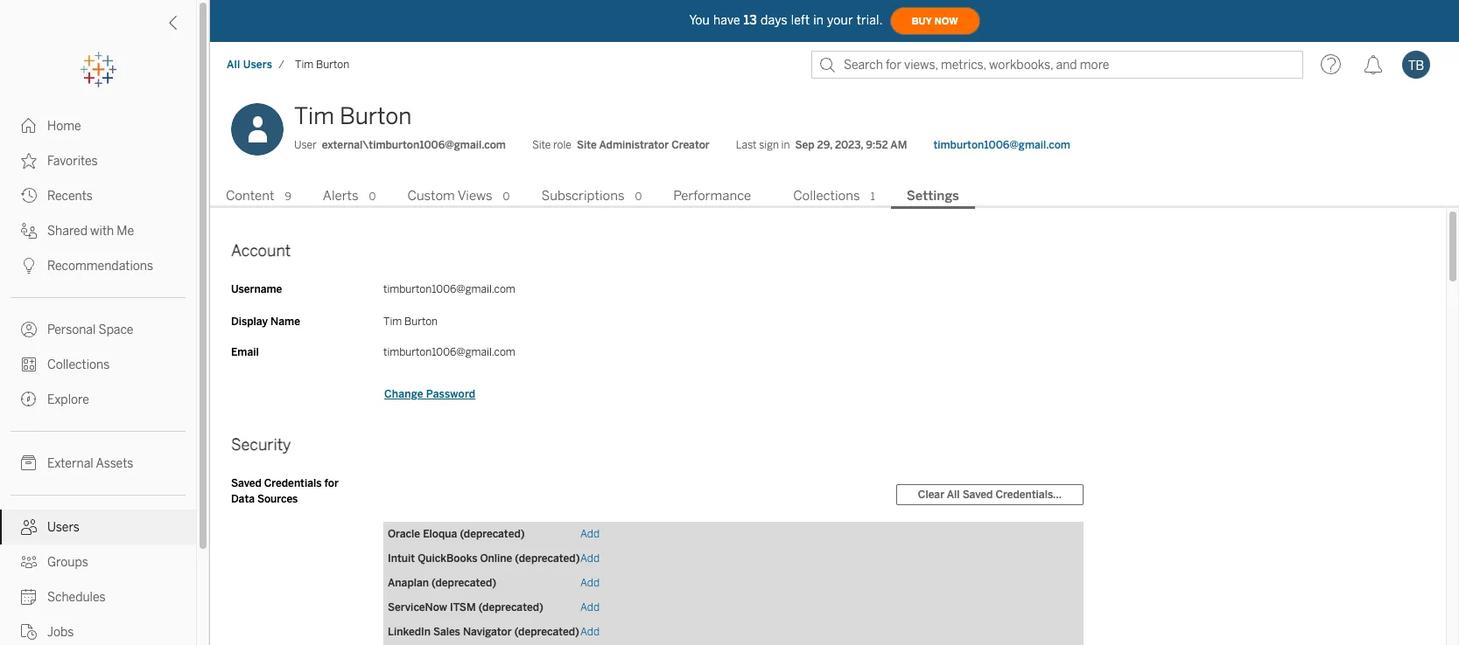 Task type: describe. For each thing, give the bounding box(es) containing it.
saved credentials for data sources
[[231, 478, 339, 506]]

29,
[[817, 139, 832, 151]]

add for servicenow itsm (deprecated)
[[580, 602, 600, 614]]

personal
[[47, 323, 96, 338]]

by text only_f5he34f image for groups
[[21, 555, 37, 571]]

0 vertical spatial burton
[[316, 59, 349, 71]]

display
[[231, 316, 268, 328]]

user
[[294, 139, 317, 151]]

all users link
[[226, 58, 273, 72]]

settings
[[907, 188, 959, 204]]

add link for oracle eloqua (deprecated)
[[580, 528, 600, 541]]

sign
[[759, 139, 779, 151]]

users inside "main navigation. press the up and down arrow keys to access links." element
[[47, 521, 80, 536]]

recents link
[[0, 179, 196, 214]]

by text only_f5he34f image for collections
[[21, 357, 37, 373]]

recents
[[47, 189, 93, 204]]

recommendations link
[[0, 249, 196, 284]]

all users /
[[227, 59, 284, 71]]

me
[[117, 224, 134, 239]]

timburton1006@gmail.com link
[[933, 137, 1070, 153]]

external\timburton1006@gmail.com
[[322, 139, 506, 151]]

2 vertical spatial tim burton
[[383, 316, 438, 328]]

0 vertical spatial timburton1006@gmail.com
[[933, 139, 1070, 151]]

user external\timburton1006@gmail.com
[[294, 139, 506, 151]]

am
[[890, 139, 907, 151]]

itsm
[[450, 602, 476, 614]]

by text only_f5he34f image for shared with me
[[21, 223, 37, 239]]

site role site administrator creator
[[532, 139, 710, 151]]

last sign in sep 29, 2023, 9:52 am
[[736, 139, 907, 151]]

account
[[231, 241, 291, 261]]

by text only_f5he34f image for explore
[[21, 392, 37, 408]]

buy
[[912, 15, 932, 27]]

saved inside button
[[962, 489, 993, 501]]

9:52
[[866, 139, 888, 151]]

credentials
[[264, 478, 322, 490]]

days
[[761, 13, 788, 28]]

0 vertical spatial users
[[243, 59, 272, 71]]

clear all saved credentials…
[[918, 489, 1062, 501]]

role
[[553, 139, 571, 151]]

have
[[713, 13, 740, 28]]

main navigation. press the up and down arrow keys to access links. element
[[0, 109, 196, 646]]

username
[[231, 283, 282, 296]]

0 vertical spatial in
[[813, 13, 824, 28]]

by text only_f5he34f image for recommendations
[[21, 258, 37, 274]]

creator
[[671, 139, 710, 151]]

add link for intuit quickbooks online (deprecated)
[[580, 553, 600, 565]]

security
[[231, 436, 291, 455]]

schedules
[[47, 591, 106, 606]]

quickbooks
[[418, 553, 477, 565]]

navigator
[[463, 627, 512, 639]]

jobs
[[47, 626, 74, 641]]

change password
[[384, 389, 475, 401]]

sub-spaces tab list
[[210, 186, 1459, 209]]

0 for custom views
[[503, 191, 510, 203]]

(deprecated) right online
[[515, 553, 580, 565]]

0 vertical spatial tim
[[295, 59, 314, 71]]

linkedin sales navigator (deprecated) add
[[388, 627, 600, 639]]

you have 13 days left in your trial.
[[689, 13, 883, 28]]

add link for linkedin sales navigator (deprecated)
[[580, 627, 600, 639]]

custom views
[[407, 188, 492, 204]]

by text only_f5he34f image for users
[[21, 520, 37, 536]]

change password link
[[383, 388, 476, 402]]

online
[[480, 553, 512, 565]]

by text only_f5he34f image for external assets
[[21, 456, 37, 472]]

home
[[47, 119, 81, 134]]

timburton1006@gmail.com for email
[[383, 346, 515, 359]]

/
[[279, 59, 284, 71]]

explore link
[[0, 382, 196, 417]]

2 add from the top
[[580, 553, 600, 565]]

you
[[689, 13, 710, 28]]

clear all saved credentials… button
[[896, 485, 1084, 506]]

Search for views, metrics, workbooks, and more text field
[[811, 51, 1303, 79]]

(deprecated) up linkedin sales navigator (deprecated) add on the left bottom
[[478, 602, 543, 614]]

external assets link
[[0, 446, 196, 481]]

eloqua
[[423, 528, 457, 541]]

1
[[870, 191, 875, 203]]

servicenow itsm (deprecated)
[[388, 602, 543, 614]]

shared with me
[[47, 224, 134, 239]]

shared with me link
[[0, 214, 196, 249]]

2 vertical spatial burton
[[404, 316, 438, 328]]

2 vertical spatial tim
[[383, 316, 402, 328]]

jobs link
[[0, 615, 196, 646]]

favorites
[[47, 154, 98, 169]]

anaplan (deprecated)
[[388, 578, 496, 590]]

oracle
[[388, 528, 420, 541]]

sep
[[795, 139, 814, 151]]

change
[[384, 389, 423, 401]]

users link
[[0, 510, 196, 545]]

external
[[47, 457, 93, 472]]

with
[[90, 224, 114, 239]]

buy now button
[[890, 7, 980, 35]]

1 vertical spatial tim
[[294, 102, 334, 130]]

oracle eloqua (deprecated)
[[388, 528, 525, 541]]

collections inside sub-spaces tab list
[[793, 188, 860, 204]]

1 site from the left
[[532, 139, 551, 151]]

personal space link
[[0, 312, 196, 347]]

administrator
[[599, 139, 669, 151]]

(deprecated) up itsm
[[431, 578, 496, 590]]

personal space
[[47, 323, 133, 338]]

space
[[99, 323, 133, 338]]

(deprecated) up the intuit quickbooks online (deprecated) add
[[460, 528, 525, 541]]



Task type: locate. For each thing, give the bounding box(es) containing it.
groups
[[47, 556, 88, 571]]

1 horizontal spatial 0
[[503, 191, 510, 203]]

by text only_f5he34f image inside "home" link
[[21, 118, 37, 134]]

2 site from the left
[[577, 139, 597, 151]]

custom
[[407, 188, 455, 204]]

2 horizontal spatial 0
[[635, 191, 642, 203]]

13
[[744, 13, 757, 28]]

3 by text only_f5he34f image from the top
[[21, 188, 37, 204]]

1 vertical spatial users
[[47, 521, 80, 536]]

navigation panel element
[[0, 53, 196, 646]]

name
[[271, 316, 300, 328]]

add link for servicenow itsm (deprecated)
[[580, 602, 600, 614]]

collections link
[[0, 347, 196, 382]]

by text only_f5he34f image left shared
[[21, 223, 37, 239]]

1 horizontal spatial saved
[[962, 489, 993, 501]]

0 right alerts
[[369, 191, 376, 203]]

by text only_f5he34f image for favorites
[[21, 153, 37, 169]]

last
[[736, 139, 757, 151]]

by text only_f5he34f image left home
[[21, 118, 37, 134]]

by text only_f5he34f image
[[21, 118, 37, 134], [21, 153, 37, 169], [21, 188, 37, 204], [21, 223, 37, 239], [21, 322, 37, 338], [21, 456, 37, 472], [21, 520, 37, 536]]

0 vertical spatial all
[[227, 59, 240, 71]]

by text only_f5he34f image left personal
[[21, 322, 37, 338]]

1 add link from the top
[[580, 528, 600, 541]]

by text only_f5he34f image inside recommendations link
[[21, 258, 37, 274]]

3 0 from the left
[[635, 191, 642, 203]]

burton up "user external\timburton1006@gmail.com"
[[340, 102, 412, 130]]

tim burton up change
[[383, 316, 438, 328]]

burton
[[316, 59, 349, 71], [340, 102, 412, 130], [404, 316, 438, 328]]

servicenow
[[388, 602, 447, 614]]

by text only_f5he34f image for schedules
[[21, 590, 37, 606]]

users left /
[[243, 59, 272, 71]]

by text only_f5he34f image for recents
[[21, 188, 37, 204]]

2 add link from the top
[[580, 553, 600, 565]]

0 horizontal spatial collections
[[47, 358, 110, 373]]

0
[[369, 191, 376, 203], [503, 191, 510, 203], [635, 191, 642, 203]]

by text only_f5he34f image inside recents link
[[21, 188, 37, 204]]

saved up data
[[231, 478, 261, 490]]

tim burton main content
[[210, 88, 1459, 646]]

0 horizontal spatial users
[[47, 521, 80, 536]]

2 vertical spatial timburton1006@gmail.com
[[383, 346, 515, 359]]

2023,
[[835, 139, 863, 151]]

by text only_f5he34f image inside groups link
[[21, 555, 37, 571]]

in inside tim burton "main content"
[[781, 139, 790, 151]]

0 down administrator
[[635, 191, 642, 203]]

1 by text only_f5he34f image from the top
[[21, 118, 37, 134]]

all left /
[[227, 59, 240, 71]]

6 by text only_f5he34f image from the top
[[21, 456, 37, 472]]

add link for anaplan (deprecated)
[[580, 578, 600, 590]]

0 for subscriptions
[[635, 191, 642, 203]]

1 vertical spatial tim burton
[[294, 102, 412, 130]]

content
[[226, 188, 274, 204]]

1 by text only_f5he34f image from the top
[[21, 258, 37, 274]]

1 vertical spatial burton
[[340, 102, 412, 130]]

all inside button
[[947, 489, 960, 501]]

display name
[[231, 316, 300, 328]]

shared
[[47, 224, 87, 239]]

by text only_f5he34f image left 'recents'
[[21, 188, 37, 204]]

0 horizontal spatial all
[[227, 59, 240, 71]]

0 horizontal spatial 0
[[369, 191, 376, 203]]

schedules link
[[0, 580, 196, 615]]

3 add from the top
[[580, 578, 600, 590]]

5 add from the top
[[580, 627, 600, 639]]

timburton1006@gmail.com for username
[[383, 283, 515, 296]]

tim up 'user'
[[294, 102, 334, 130]]

1 vertical spatial timburton1006@gmail.com
[[383, 283, 515, 296]]

by text only_f5he34f image for personal space
[[21, 322, 37, 338]]

by text only_f5he34f image inside explore link
[[21, 392, 37, 408]]

collections down personal
[[47, 358, 110, 373]]

4 by text only_f5he34f image from the top
[[21, 555, 37, 571]]

users up groups
[[47, 521, 80, 536]]

5 add link from the top
[[580, 627, 600, 639]]

email
[[231, 346, 259, 359]]

0 horizontal spatial site
[[532, 139, 551, 151]]

2 by text only_f5he34f image from the top
[[21, 153, 37, 169]]

by text only_f5he34f image for jobs
[[21, 625, 37, 641]]

left
[[791, 13, 810, 28]]

sources
[[257, 493, 298, 506]]

users
[[243, 59, 272, 71], [47, 521, 80, 536]]

linkedin
[[388, 627, 431, 639]]

saved inside saved credentials for data sources
[[231, 478, 261, 490]]

1 vertical spatial collections
[[47, 358, 110, 373]]

buy now
[[912, 15, 958, 27]]

clear
[[918, 489, 944, 501]]

2 0 from the left
[[503, 191, 510, 203]]

intuit quickbooks online (deprecated) add
[[388, 553, 600, 565]]

by text only_f5he34f image up groups link
[[21, 520, 37, 536]]

(deprecated) right navigator
[[514, 627, 579, 639]]

tim burton up "user external\timburton1006@gmail.com"
[[294, 102, 412, 130]]

all right clear
[[947, 489, 960, 501]]

0 vertical spatial collections
[[793, 188, 860, 204]]

0 right views on the left top of the page
[[503, 191, 510, 203]]

tim burton
[[295, 59, 349, 71], [294, 102, 412, 130], [383, 316, 438, 328]]

anaplan
[[388, 578, 429, 590]]

burton up the change password
[[404, 316, 438, 328]]

subscriptions
[[541, 188, 624, 204]]

1 add from the top
[[580, 528, 600, 541]]

for
[[324, 478, 339, 490]]

intuit
[[388, 553, 415, 565]]

recommendations
[[47, 259, 153, 274]]

add for anaplan (deprecated)
[[580, 578, 600, 590]]

now
[[934, 15, 958, 27]]

saved
[[231, 478, 261, 490], [962, 489, 993, 501]]

1 0 from the left
[[369, 191, 376, 203]]

4 by text only_f5he34f image from the top
[[21, 223, 37, 239]]

site
[[532, 139, 551, 151], [577, 139, 597, 151]]

1 horizontal spatial collections
[[793, 188, 860, 204]]

tim burton element
[[290, 59, 355, 71]]

6 by text only_f5he34f image from the top
[[21, 625, 37, 641]]

collections inside collections "link"
[[47, 358, 110, 373]]

collections
[[793, 188, 860, 204], [47, 358, 110, 373]]

2 by text only_f5he34f image from the top
[[21, 357, 37, 373]]

external assets
[[47, 457, 133, 472]]

5 by text only_f5he34f image from the top
[[21, 590, 37, 606]]

tim burton right /
[[295, 59, 349, 71]]

site left role
[[532, 139, 551, 151]]

by text only_f5he34f image inside external assets link
[[21, 456, 37, 472]]

credentials…
[[995, 489, 1062, 501]]

by text only_f5he34f image inside the 'jobs' link
[[21, 625, 37, 641]]

1 horizontal spatial all
[[947, 489, 960, 501]]

sales
[[433, 627, 460, 639]]

data
[[231, 493, 255, 506]]

3 add link from the top
[[580, 578, 600, 590]]

by text only_f5he34f image inside favorites link
[[21, 153, 37, 169]]

1 horizontal spatial site
[[577, 139, 597, 151]]

(deprecated)
[[460, 528, 525, 541], [515, 553, 580, 565], [431, 578, 496, 590], [478, 602, 543, 614], [514, 627, 579, 639]]

tim right /
[[295, 59, 314, 71]]

all
[[227, 59, 240, 71], [947, 489, 960, 501]]

1 horizontal spatial users
[[243, 59, 272, 71]]

by text only_f5he34f image for home
[[21, 118, 37, 134]]

favorites link
[[0, 144, 196, 179]]

by text only_f5he34f image inside users link
[[21, 520, 37, 536]]

1 horizontal spatial in
[[813, 13, 824, 28]]

7 by text only_f5he34f image from the top
[[21, 520, 37, 536]]

alerts
[[323, 188, 358, 204]]

add for oracle eloqua (deprecated)
[[580, 528, 600, 541]]

1 vertical spatial all
[[947, 489, 960, 501]]

4 add from the top
[[580, 602, 600, 614]]

burton right /
[[316, 59, 349, 71]]

5 by text only_f5he34f image from the top
[[21, 322, 37, 338]]

in right left
[[813, 13, 824, 28]]

0 horizontal spatial saved
[[231, 478, 261, 490]]

timburton1006@gmail.com
[[933, 139, 1070, 151], [383, 283, 515, 296], [383, 346, 515, 359]]

tim up change
[[383, 316, 402, 328]]

by text only_f5he34f image left external
[[21, 456, 37, 472]]

password
[[426, 389, 475, 401]]

4 add link from the top
[[580, 602, 600, 614]]

0 horizontal spatial in
[[781, 139, 790, 151]]

site right role
[[577, 139, 597, 151]]

assets
[[96, 457, 133, 472]]

collections left 1 on the right of page
[[793, 188, 860, 204]]

by text only_f5he34f image inside schedules link
[[21, 590, 37, 606]]

performance
[[673, 188, 751, 204]]

explore
[[47, 393, 89, 408]]

3 by text only_f5he34f image from the top
[[21, 392, 37, 408]]

9
[[285, 191, 291, 203]]

by text only_f5he34f image left favorites
[[21, 153, 37, 169]]

in right sign
[[781, 139, 790, 151]]

0 for alerts
[[369, 191, 376, 203]]

1 vertical spatial in
[[781, 139, 790, 151]]

0 vertical spatial tim burton
[[295, 59, 349, 71]]

by text only_f5he34f image inside collections "link"
[[21, 357, 37, 373]]

by text only_f5he34f image inside the personal space 'link'
[[21, 322, 37, 338]]

by text only_f5he34f image inside shared with me link
[[21, 223, 37, 239]]

groups link
[[0, 545, 196, 580]]

your
[[827, 13, 853, 28]]

saved right clear
[[962, 489, 993, 501]]

by text only_f5he34f image
[[21, 258, 37, 274], [21, 357, 37, 373], [21, 392, 37, 408], [21, 555, 37, 571], [21, 590, 37, 606], [21, 625, 37, 641]]

in
[[813, 13, 824, 28], [781, 139, 790, 151]]



Task type: vqa. For each thing, say whether or not it's contained in the screenshot.


